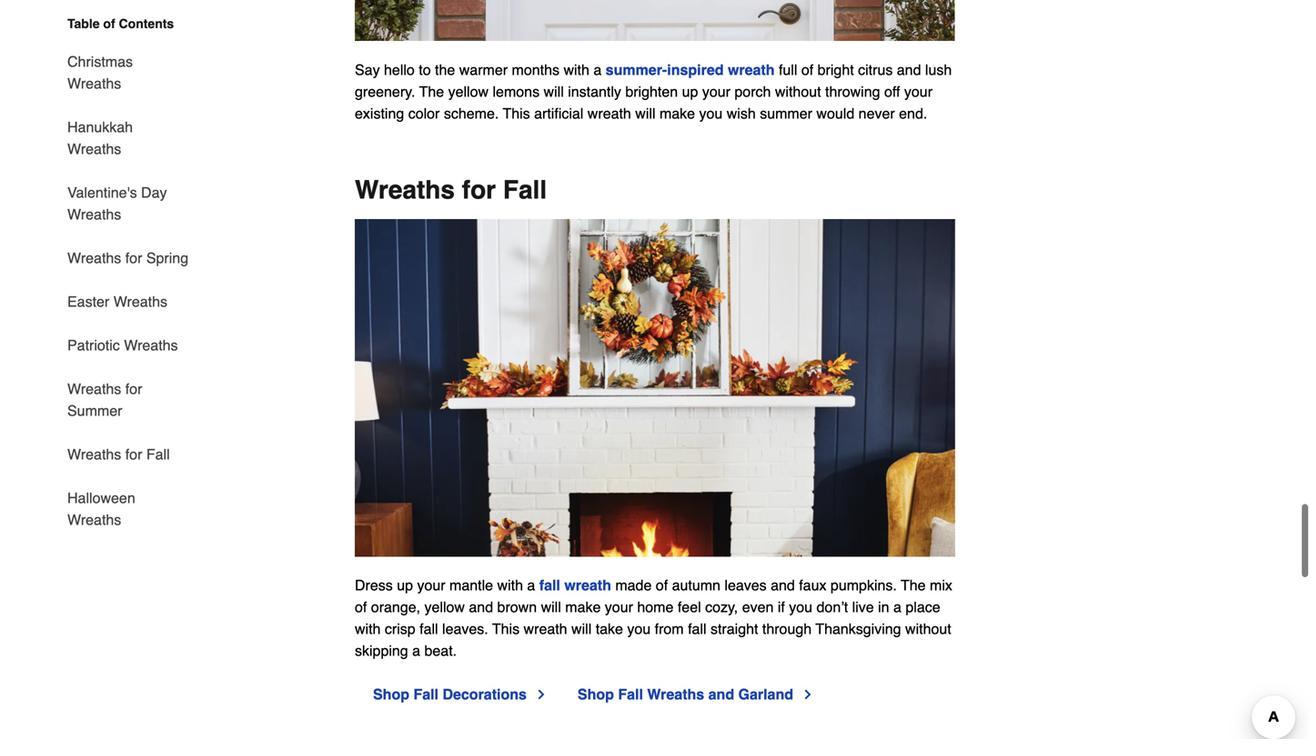 Task type: describe. For each thing, give the bounding box(es) containing it.
full
[[779, 61, 798, 78]]

through
[[763, 621, 812, 638]]

place
[[906, 599, 941, 616]]

live
[[853, 599, 874, 616]]

table of contents
[[67, 16, 174, 31]]

you inside full of bright citrus and lush greenery. the yellow lemons will instantly brighten up your porch without throwing off your existing color scheme. this artificial wreath will make you wish summer would never end.
[[699, 105, 723, 122]]

a left beat.
[[412, 643, 421, 660]]

spring
[[146, 250, 188, 267]]

fall down artificial
[[503, 175, 547, 205]]

shop fall wreaths and garland link
[[578, 684, 816, 706]]

the for greenery.
[[419, 83, 444, 100]]

lush
[[926, 61, 952, 78]]

fall inside table of contents element
[[146, 446, 170, 463]]

day
[[141, 184, 167, 201]]

make inside made of autumn leaves and faux pumpkins. the mix of orange, yellow and brown will make your home feel cozy, even if you don't live in a place with crisp fall leaves. this wreath will take you from fall straight through thanksgiving without skipping a beat.
[[565, 599, 601, 616]]

lemons
[[493, 83, 540, 100]]

for for wreaths for fall link
[[125, 446, 142, 463]]

scheme.
[[444, 105, 499, 122]]

the for pumpkins.
[[901, 578, 926, 594]]

0 vertical spatial with
[[564, 61, 590, 78]]

wreaths inside hanukkah wreaths
[[67, 141, 121, 157]]

a up brown
[[527, 578, 535, 594]]

hello
[[384, 61, 415, 78]]

halloween wreaths
[[67, 490, 135, 529]]

wreaths up easter
[[67, 250, 121, 267]]

feel
[[678, 599, 701, 616]]

valentine's day wreaths link
[[67, 171, 189, 237]]

table
[[67, 16, 100, 31]]

wreaths down wreaths for spring link
[[113, 294, 167, 310]]

wreaths for summer link
[[67, 368, 189, 433]]

will left take
[[572, 621, 592, 638]]

shop fall decorations
[[373, 687, 527, 704]]

0 horizontal spatial up
[[397, 578, 413, 594]]

to
[[419, 61, 431, 78]]

christmas wreaths
[[67, 53, 133, 92]]

decorations
[[443, 687, 527, 704]]

patriotic wreaths
[[67, 337, 178, 354]]

straight
[[711, 621, 759, 638]]

porch
[[735, 83, 771, 100]]

patriotic wreaths link
[[67, 324, 178, 368]]

warmer
[[459, 61, 508, 78]]

made of autumn leaves and faux pumpkins. the mix of orange, yellow and brown will make your home feel cozy, even if you don't live in a place with crisp fall leaves. this wreath will take you from fall straight through thanksgiving without skipping a beat.
[[355, 578, 953, 660]]

autumn
[[672, 578, 721, 594]]

your up end. at the top
[[905, 83, 933, 100]]

patriotic
[[67, 337, 120, 354]]

instantly
[[568, 83, 622, 100]]

off
[[885, 83, 901, 100]]

bright
[[818, 61, 854, 78]]

fall wreath link
[[539, 578, 612, 594]]

thanksgiving
[[816, 621, 902, 638]]

of for table
[[103, 16, 115, 31]]

valentine's day wreaths
[[67, 184, 167, 223]]

home
[[637, 599, 674, 616]]

make inside full of bright citrus and lush greenery. the yellow lemons will instantly brighten up your porch without throwing off your existing color scheme. this artificial wreath will make you wish summer would never end.
[[660, 105, 695, 122]]

wreaths down "summer"
[[67, 446, 121, 463]]

take
[[596, 621, 623, 638]]

1 vertical spatial with
[[497, 578, 523, 594]]

2 horizontal spatial fall
[[688, 621, 707, 638]]

will up artificial
[[544, 83, 564, 100]]

1 horizontal spatial fall
[[539, 578, 561, 594]]

easter wreaths
[[67, 294, 167, 310]]

0 vertical spatial wreaths for fall
[[355, 175, 547, 205]]

wreaths for spring
[[67, 250, 188, 267]]

even
[[742, 599, 774, 616]]

say hello to the warmer months with a summer-inspired wreath
[[355, 61, 775, 78]]

hanukkah wreaths link
[[67, 106, 189, 171]]

dress up your mantle with a fall wreath
[[355, 578, 612, 594]]

of for full
[[802, 61, 814, 78]]

wreath with faux lemons, limes and greenery hanging on the white front door of a brick house. image
[[355, 0, 956, 41]]

and down dress up your mantle with a fall wreath
[[469, 599, 493, 616]]

for for wreaths for spring link
[[125, 250, 142, 267]]

existing
[[355, 105, 404, 122]]

for for wreaths for summer link
[[125, 381, 142, 398]]

hanukkah
[[67, 119, 133, 136]]

fall down beat.
[[414, 687, 439, 704]]

full of bright citrus and lush greenery. the yellow lemons will instantly brighten up your porch without throwing off your existing color scheme. this artificial wreath will make you wish summer would never end.
[[355, 61, 952, 122]]

if
[[778, 599, 785, 616]]

in
[[878, 599, 890, 616]]

mantle
[[450, 578, 493, 594]]

will down fall wreath link
[[541, 599, 561, 616]]

throwing
[[826, 83, 881, 100]]

0 horizontal spatial fall
[[420, 621, 438, 638]]

wish
[[727, 105, 756, 122]]

orange,
[[371, 599, 421, 616]]

yellow inside full of bright citrus and lush greenery. the yellow lemons will instantly brighten up your porch without throwing off your existing color scheme. this artificial wreath will make you wish summer would never end.
[[448, 83, 489, 100]]

and up 'if'
[[771, 578, 795, 594]]

summer-
[[606, 61, 667, 78]]

made
[[616, 578, 652, 594]]

brighten
[[626, 83, 678, 100]]

up inside full of bright citrus and lush greenery. the yellow lemons will instantly brighten up your porch without throwing off your existing color scheme. this artificial wreath will make you wish summer would never end.
[[682, 83, 698, 100]]

hanukkah wreaths
[[67, 119, 133, 157]]

from
[[655, 621, 684, 638]]

don't
[[817, 599, 848, 616]]

months
[[512, 61, 560, 78]]

leaves.
[[442, 621, 489, 638]]

wreaths inside 'wreaths for summer'
[[67, 381, 121, 398]]

your inside made of autumn leaves and faux pumpkins. the mix of orange, yellow and brown will make your home feel cozy, even if you don't live in a place with crisp fall leaves. this wreath will take you from fall straight through thanksgiving without skipping a beat.
[[605, 599, 633, 616]]



Task type: locate. For each thing, give the bounding box(es) containing it.
christmas
[[67, 53, 133, 70]]

summer
[[67, 403, 122, 420]]

with up instantly
[[564, 61, 590, 78]]

1 horizontal spatial without
[[906, 621, 952, 638]]

wreaths down the christmas
[[67, 75, 121, 92]]

yellow up scheme.
[[448, 83, 489, 100]]

citrus
[[858, 61, 893, 78]]

fall up beat.
[[420, 621, 438, 638]]

wreaths up "summer"
[[67, 381, 121, 398]]

1 vertical spatial wreaths for fall
[[67, 446, 170, 463]]

0 horizontal spatial with
[[355, 621, 381, 638]]

and inside full of bright citrus and lush greenery. the yellow lemons will instantly brighten up your porch without throwing off your existing color scheme. this artificial wreath will make you wish summer would never end.
[[897, 61, 922, 78]]

you right 'if'
[[789, 599, 813, 616]]

fall
[[503, 175, 547, 205], [146, 446, 170, 463], [414, 687, 439, 704], [618, 687, 643, 704]]

the down to
[[419, 83, 444, 100]]

wreaths inside halloween wreaths
[[67, 512, 121, 529]]

for up halloween wreaths link
[[125, 446, 142, 463]]

wreaths down hanukkah
[[67, 141, 121, 157]]

for inside 'wreaths for summer'
[[125, 381, 142, 398]]

1 horizontal spatial wreaths for fall
[[355, 175, 547, 205]]

artificial
[[534, 105, 584, 122]]

inspired
[[667, 61, 724, 78]]

wreaths for fall inside table of contents element
[[67, 446, 170, 463]]

wreaths down the color
[[355, 175, 455, 205]]

you
[[699, 105, 723, 122], [789, 599, 813, 616], [627, 621, 651, 638]]

without inside made of autumn leaves and faux pumpkins. the mix of orange, yellow and brown will make your home feel cozy, even if you don't live in a place with crisp fall leaves. this wreath will take you from fall straight through thanksgiving without skipping a beat.
[[906, 621, 952, 638]]

0 horizontal spatial the
[[419, 83, 444, 100]]

0 vertical spatial make
[[660, 105, 695, 122]]

summer
[[760, 105, 813, 122]]

pumpkins.
[[831, 578, 897, 594]]

wreaths for spring link
[[67, 237, 188, 280]]

wreaths for fall down scheme.
[[355, 175, 547, 205]]

never
[[859, 105, 895, 122]]

this
[[503, 105, 530, 122], [492, 621, 520, 638]]

chevron right image
[[534, 688, 549, 703]]

wreath with fall leaves and faux pumpkins hanging on the mantle over a fireplace in a living room. image
[[355, 219, 956, 557]]

0 vertical spatial without
[[775, 83, 821, 100]]

easter wreaths link
[[67, 280, 167, 324]]

1 vertical spatial you
[[789, 599, 813, 616]]

mix
[[930, 578, 953, 594]]

wreath up porch
[[728, 61, 775, 78]]

fall
[[539, 578, 561, 594], [420, 621, 438, 638], [688, 621, 707, 638]]

without down the place
[[906, 621, 952, 638]]

up up orange, on the left bottom of the page
[[397, 578, 413, 594]]

1 vertical spatial up
[[397, 578, 413, 594]]

this down lemons
[[503, 105, 530, 122]]

0 vertical spatial yellow
[[448, 83, 489, 100]]

brown
[[497, 599, 537, 616]]

wreath inside full of bright citrus and lush greenery. the yellow lemons will instantly brighten up your porch without throwing off your existing color scheme. this artificial wreath will make you wish summer would never end.
[[588, 105, 631, 122]]

of right full
[[802, 61, 814, 78]]

faux
[[799, 578, 827, 594]]

wreaths for summer
[[67, 381, 142, 420]]

wreath inside made of autumn leaves and faux pumpkins. the mix of orange, yellow and brown will make your home feel cozy, even if you don't live in a place with crisp fall leaves. this wreath will take you from fall straight through thanksgiving without skipping a beat.
[[524, 621, 568, 638]]

wreath down brown
[[524, 621, 568, 638]]

without inside full of bright citrus and lush greenery. the yellow lemons will instantly brighten up your porch without throwing off your existing color scheme. this artificial wreath will make you wish summer would never end.
[[775, 83, 821, 100]]

for inside wreaths for fall link
[[125, 446, 142, 463]]

say
[[355, 61, 380, 78]]

this inside full of bright citrus and lush greenery. the yellow lemons will instantly brighten up your porch without throwing off your existing color scheme. this artificial wreath will make you wish summer would never end.
[[503, 105, 530, 122]]

contents
[[119, 16, 174, 31]]

garland
[[739, 687, 794, 704]]

your up take
[[605, 599, 633, 616]]

greenery.
[[355, 83, 415, 100]]

0 vertical spatial the
[[419, 83, 444, 100]]

your down 'inspired'
[[702, 83, 731, 100]]

1 vertical spatial without
[[906, 621, 952, 638]]

leaves
[[725, 578, 767, 594]]

2 horizontal spatial you
[[789, 599, 813, 616]]

0 horizontal spatial without
[[775, 83, 821, 100]]

you down the home
[[627, 621, 651, 638]]

1 horizontal spatial make
[[660, 105, 695, 122]]

cozy,
[[705, 599, 738, 616]]

for inside wreaths for spring link
[[125, 250, 142, 267]]

1 horizontal spatial shop
[[578, 687, 614, 704]]

the up the place
[[901, 578, 926, 594]]

yellow inside made of autumn leaves and faux pumpkins. the mix of orange, yellow and brown will make your home feel cozy, even if you don't live in a place with crisp fall leaves. this wreath will take you from fall straight through thanksgiving without skipping a beat.
[[425, 599, 465, 616]]

0 horizontal spatial shop
[[373, 687, 410, 704]]

wreath
[[728, 61, 775, 78], [588, 105, 631, 122], [565, 578, 612, 594], [524, 621, 568, 638]]

shop for shop fall decorations
[[373, 687, 410, 704]]

a right in
[[894, 599, 902, 616]]

2 shop from the left
[[578, 687, 614, 704]]

chevron right image
[[801, 688, 816, 703]]

with inside made of autumn leaves and faux pumpkins. the mix of orange, yellow and brown will make your home feel cozy, even if you don't live in a place with crisp fall leaves. this wreath will take you from fall straight through thanksgiving without skipping a beat.
[[355, 621, 381, 638]]

fall down take
[[618, 687, 643, 704]]

1 horizontal spatial you
[[699, 105, 723, 122]]

yellow up leaves.
[[425, 599, 465, 616]]

shop fall wreaths and garland
[[578, 687, 794, 704]]

dress
[[355, 578, 393, 594]]

beat.
[[425, 643, 457, 660]]

halloween
[[67, 490, 135, 507]]

2 horizontal spatial with
[[564, 61, 590, 78]]

1 horizontal spatial with
[[497, 578, 523, 594]]

with up brown
[[497, 578, 523, 594]]

a
[[594, 61, 602, 78], [527, 578, 535, 594], [894, 599, 902, 616], [412, 643, 421, 660]]

this down brown
[[492, 621, 520, 638]]

0 horizontal spatial make
[[565, 599, 601, 616]]

without
[[775, 83, 821, 100], [906, 621, 952, 638]]

wreaths for fall up halloween
[[67, 446, 170, 463]]

1 vertical spatial yellow
[[425, 599, 465, 616]]

easter
[[67, 294, 109, 310]]

will down brighten
[[636, 105, 656, 122]]

a up instantly
[[594, 61, 602, 78]]

yellow
[[448, 83, 489, 100], [425, 599, 465, 616]]

with
[[564, 61, 590, 78], [497, 578, 523, 594], [355, 621, 381, 638]]

2 vertical spatial you
[[627, 621, 651, 638]]

wreaths down easter wreaths link on the left top
[[124, 337, 178, 354]]

crisp
[[385, 621, 416, 638]]

of up the home
[[656, 578, 668, 594]]

will
[[544, 83, 564, 100], [636, 105, 656, 122], [541, 599, 561, 616], [572, 621, 592, 638]]

would
[[817, 105, 855, 122]]

1 shop from the left
[[373, 687, 410, 704]]

wreath left made
[[565, 578, 612, 594]]

you left wish
[[699, 105, 723, 122]]

1 horizontal spatial the
[[901, 578, 926, 594]]

1 vertical spatial this
[[492, 621, 520, 638]]

halloween wreaths link
[[67, 477, 189, 532]]

0 horizontal spatial you
[[627, 621, 651, 638]]

skipping
[[355, 643, 408, 660]]

for down patriotic wreaths link
[[125, 381, 142, 398]]

your
[[702, 83, 731, 100], [905, 83, 933, 100], [417, 578, 446, 594], [605, 599, 633, 616]]

fall right mantle
[[539, 578, 561, 594]]

wreath down instantly
[[588, 105, 631, 122]]

of right table in the top of the page
[[103, 16, 115, 31]]

the
[[419, 83, 444, 100], [901, 578, 926, 594]]

0 vertical spatial this
[[503, 105, 530, 122]]

for left spring
[[125, 250, 142, 267]]

make down brighten
[[660, 105, 695, 122]]

wreaths down valentine's
[[67, 206, 121, 223]]

wreaths down halloween
[[67, 512, 121, 529]]

up
[[682, 83, 698, 100], [397, 578, 413, 594]]

0 horizontal spatial wreaths for fall
[[67, 446, 170, 463]]

the inside full of bright citrus and lush greenery. the yellow lemons will instantly brighten up your porch without throwing off your existing color scheme. this artificial wreath will make you wish summer would never end.
[[419, 83, 444, 100]]

christmas wreaths link
[[67, 40, 189, 106]]

wreaths for fall link
[[67, 433, 170, 477]]

wreaths inside christmas wreaths
[[67, 75, 121, 92]]

shop for shop fall wreaths and garland
[[578, 687, 614, 704]]

make down fall wreath link
[[565, 599, 601, 616]]

shop down skipping
[[373, 687, 410, 704]]

of for made
[[656, 578, 668, 594]]

of down 'dress'
[[355, 599, 367, 616]]

the inside made of autumn leaves and faux pumpkins. the mix of orange, yellow and brown will make your home feel cozy, even if you don't live in a place with crisp fall leaves. this wreath will take you from fall straight through thanksgiving without skipping a beat.
[[901, 578, 926, 594]]

wreaths down "from"
[[647, 687, 705, 704]]

this inside made of autumn leaves and faux pumpkins. the mix of orange, yellow and brown will make your home feel cozy, even if you don't live in a place with crisp fall leaves. this wreath will take you from fall straight through thanksgiving without skipping a beat.
[[492, 621, 520, 638]]

color
[[408, 105, 440, 122]]

shop right chevron right icon
[[578, 687, 614, 704]]

0 vertical spatial you
[[699, 105, 723, 122]]

with up skipping
[[355, 621, 381, 638]]

and up off on the top of the page
[[897, 61, 922, 78]]

table of contents element
[[53, 15, 189, 532]]

wreaths inside 'valentine's day wreaths'
[[67, 206, 121, 223]]

summer-inspired wreath link
[[606, 61, 775, 78]]

fall down feel
[[688, 621, 707, 638]]

valentine's
[[67, 184, 137, 201]]

your left mantle
[[417, 578, 446, 594]]

for down scheme.
[[462, 175, 496, 205]]

1 horizontal spatial up
[[682, 83, 698, 100]]

fall up halloween wreaths link
[[146, 446, 170, 463]]

make
[[660, 105, 695, 122], [565, 599, 601, 616]]

and left garland
[[709, 687, 735, 704]]

1 vertical spatial the
[[901, 578, 926, 594]]

0 vertical spatial up
[[682, 83, 698, 100]]

up down summer-inspired wreath link
[[682, 83, 698, 100]]

of
[[103, 16, 115, 31], [802, 61, 814, 78], [656, 578, 668, 594], [355, 599, 367, 616]]

shop
[[373, 687, 410, 704], [578, 687, 614, 704]]

end.
[[899, 105, 928, 122]]

wreaths
[[67, 75, 121, 92], [67, 141, 121, 157], [355, 175, 455, 205], [67, 206, 121, 223], [67, 250, 121, 267], [113, 294, 167, 310], [124, 337, 178, 354], [67, 381, 121, 398], [67, 446, 121, 463], [67, 512, 121, 529], [647, 687, 705, 704]]

the
[[435, 61, 455, 78]]

without down full
[[775, 83, 821, 100]]

1 vertical spatial make
[[565, 599, 601, 616]]

2 vertical spatial with
[[355, 621, 381, 638]]

wreaths for fall
[[355, 175, 547, 205], [67, 446, 170, 463]]

shop fall decorations link
[[373, 684, 549, 706]]

of inside full of bright citrus and lush greenery. the yellow lemons will instantly brighten up your porch without throwing off your existing color scheme. this artificial wreath will make you wish summer would never end.
[[802, 61, 814, 78]]



Task type: vqa. For each thing, say whether or not it's contained in the screenshot.
For
yes



